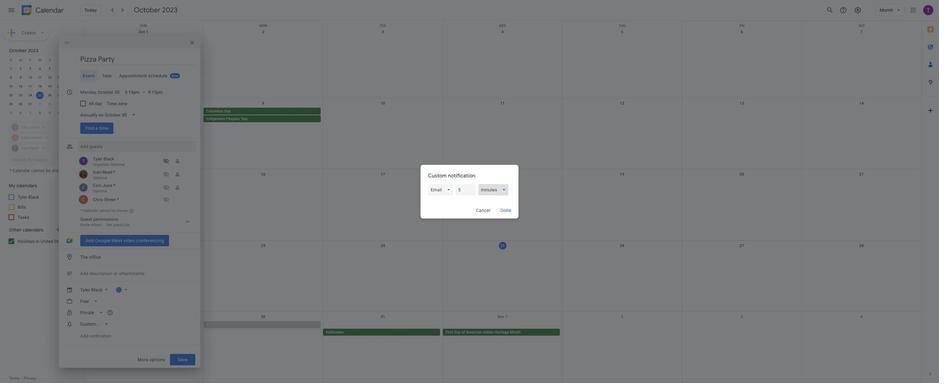 Task type: locate. For each thing, give the bounding box(es) containing it.
0 horizontal spatial 5
[[10, 111, 12, 115]]

all day
[[89, 101, 102, 106]]

optional for read
[[93, 176, 107, 180]]

row containing sun
[[84, 21, 922, 28]]

11 inside grid
[[500, 101, 505, 105]]

0 horizontal spatial 2023
[[28, 48, 38, 53]]

1 vertical spatial 28
[[859, 244, 864, 248]]

9 up 16 element
[[20, 76, 21, 79]]

0 vertical spatial 12
[[48, 76, 51, 79]]

11 inside october 2023 grid
[[38, 76, 42, 79]]

20 inside grid
[[58, 85, 61, 88]]

columbus
[[206, 109, 224, 113]]

30
[[19, 102, 22, 106], [261, 315, 266, 319]]

optional for june
[[93, 189, 107, 193]]

1 horizontal spatial 11
[[500, 101, 505, 105]]

10 element
[[26, 74, 34, 82]]

1 horizontal spatial 8
[[39, 111, 41, 115]]

read
[[102, 170, 112, 175]]

november 2 element
[[46, 100, 53, 108]]

1 vertical spatial day
[[241, 116, 248, 121]]

17 inside grid
[[381, 172, 385, 177]]

1 horizontal spatial 17
[[381, 172, 385, 177]]

cannot inside search field
[[31, 168, 45, 173]]

tyler up bills
[[18, 195, 27, 200]]

11
[[38, 76, 42, 79], [500, 101, 505, 105]]

0 horizontal spatial october
[[9, 48, 27, 53]]

* inside ceci june * optional
[[113, 183, 115, 188]]

9
[[20, 76, 21, 79], [262, 101, 264, 105], [49, 111, 51, 115]]

0 vertical spatial 30
[[19, 102, 22, 106]]

optional down ceci
[[93, 189, 107, 193]]

add
[[80, 334, 88, 339]]

16
[[19, 85, 22, 88], [261, 172, 266, 177]]

indian
[[483, 330, 494, 335]]

october up m
[[9, 48, 27, 53]]

0 horizontal spatial 20
[[58, 85, 61, 88]]

black for tyler black
[[28, 195, 39, 200]]

october 2023 up m
[[9, 48, 38, 53]]

0 vertical spatial optional
[[111, 162, 125, 167]]

* calendar cannot be shown inside search field
[[9, 168, 65, 173]]

0 vertical spatial black
[[104, 156, 114, 161]]

6 down fri
[[741, 30, 743, 34]]

black inside the my calendars list
[[28, 195, 39, 200]]

0 horizontal spatial shown
[[52, 168, 65, 173]]

1 horizontal spatial black
[[104, 156, 114, 161]]

tyler inside 'tyler black organizer, optional'
[[93, 156, 102, 161]]

notification for add notification
[[89, 334, 111, 339]]

find a time button
[[80, 123, 114, 134]]

5 down thu
[[621, 30, 623, 34]]

None field
[[428, 184, 456, 195], [478, 184, 511, 195], [428, 184, 456, 195], [478, 184, 511, 195]]

2 horizontal spatial 9
[[262, 101, 264, 105]]

30 inside row group
[[19, 102, 22, 106]]

24 inside grid
[[381, 244, 385, 248]]

* inside chris street "tree item"
[[117, 197, 119, 202]]

12 inside grid
[[620, 101, 625, 105]]

2 horizontal spatial 4
[[861, 315, 863, 319]]

5 inside grid
[[621, 30, 623, 34]]

15 element
[[7, 83, 15, 90]]

notification right add
[[89, 334, 111, 339]]

3
[[382, 30, 384, 34], [29, 67, 31, 70], [58, 102, 60, 106], [741, 315, 743, 319]]

add notification
[[80, 334, 111, 339]]

0 horizontal spatial 22
[[9, 94, 13, 97]]

1 vertical spatial 22
[[141, 244, 146, 248]]

1 vertical spatial optional
[[93, 176, 107, 180]]

zone
[[118, 101, 127, 106]]

time zone button
[[104, 98, 130, 109]]

10 inside grid
[[381, 101, 385, 105]]

0 vertical spatial shown
[[52, 168, 65, 173]]

0 vertical spatial 31
[[28, 102, 32, 106]]

month
[[510, 330, 521, 335]]

7 down the sat
[[861, 30, 863, 34]]

notification inside dialog
[[448, 173, 475, 179]]

custom notification
[[428, 173, 475, 179]]

event
[[83, 73, 95, 79]]

ceci june * optional
[[93, 183, 115, 193]]

1 horizontal spatial 12
[[620, 101, 625, 105]]

optional inside ceci june * optional
[[93, 189, 107, 193]]

columbus day indigenous peoples' day
[[206, 109, 248, 121]]

31 up halloween button
[[381, 315, 385, 319]]

american
[[466, 330, 482, 335]]

17
[[28, 85, 32, 88], [381, 172, 385, 177]]

* for ican read * optional
[[113, 170, 115, 175]]

0 horizontal spatial 8
[[10, 76, 12, 79]]

other
[[9, 227, 22, 233]]

october 2023
[[134, 6, 178, 15], [9, 48, 38, 53]]

cannot down chris street *
[[99, 209, 110, 213]]

new element
[[170, 73, 180, 78]]

1 horizontal spatial 2023
[[162, 6, 178, 15]]

0 vertical spatial 7
[[861, 30, 863, 34]]

optional inside 'tyler black organizer, optional'
[[111, 162, 125, 167]]

black up organizer,
[[104, 156, 114, 161]]

1 vertical spatial 12
[[620, 101, 625, 105]]

time
[[107, 101, 117, 106]]

event button
[[80, 70, 97, 82]]

4 for 1
[[39, 67, 41, 70]]

2 horizontal spatial calendar
[[83, 209, 98, 213]]

5
[[621, 30, 623, 34], [49, 67, 51, 70], [10, 111, 12, 115]]

holidays
[[18, 239, 35, 244]]

*
[[9, 168, 11, 173], [113, 170, 115, 175], [113, 183, 115, 188], [117, 197, 119, 202], [80, 209, 82, 213]]

notification up minutes in advance for notification number field
[[448, 173, 475, 179]]

2 horizontal spatial 10
[[381, 101, 385, 105]]

cannot up my calendars dropdown button
[[31, 168, 45, 173]]

optional up read
[[111, 162, 125, 167]]

calendar
[[35, 6, 64, 15], [12, 168, 30, 173], [83, 209, 98, 213]]

chris street tree item
[[78, 195, 195, 205]]

november 5 element
[[7, 109, 15, 117]]

6 down the 30 element
[[20, 111, 21, 115]]

october up sun
[[134, 6, 161, 15]]

day up peoples'
[[224, 109, 231, 113]]

22
[[9, 94, 13, 97], [141, 244, 146, 248]]

november 10 element
[[56, 109, 63, 117]]

1 vertical spatial cannot
[[99, 209, 110, 213]]

31 down 24 element
[[28, 102, 32, 106]]

1 horizontal spatial 27
[[740, 244, 744, 248]]

1 horizontal spatial 9
[[49, 111, 51, 115]]

shown inside search field
[[52, 168, 65, 173]]

1 horizontal spatial 13
[[740, 101, 744, 105]]

terms link
[[9, 376, 20, 381]]

october 2023 up sun
[[134, 6, 178, 15]]

0 horizontal spatial day
[[224, 109, 231, 113]]

1 down s
[[10, 67, 12, 70]]

calendars up tyler black at the left bottom of page
[[16, 183, 37, 189]]

* Calendar cannot be shown search field
[[0, 119, 78, 173]]

5 up 12 element
[[49, 67, 51, 70]]

0 vertical spatial october 2023
[[134, 6, 178, 15]]

19
[[48, 85, 51, 88], [620, 172, 625, 177]]

1 vertical spatial calendar
[[12, 168, 30, 173]]

1 vertical spatial 20
[[740, 172, 744, 177]]

13 element
[[56, 74, 63, 82]]

0 vertical spatial 22
[[9, 94, 13, 97]]

1 vertical spatial notification
[[89, 334, 111, 339]]

ican read, optional tree item
[[78, 168, 195, 181]]

9 inside "element"
[[49, 111, 51, 115]]

2 vertical spatial 10
[[58, 111, 61, 115]]

21 element
[[65, 83, 73, 90]]

25
[[38, 94, 42, 97], [500, 244, 505, 248]]

17 element
[[26, 83, 34, 90]]

6 down f
[[58, 67, 60, 70]]

20 element
[[56, 83, 63, 90]]

1 vertical spatial 5
[[49, 67, 51, 70]]

13 inside grid
[[740, 101, 744, 105]]

2 horizontal spatial day
[[454, 330, 461, 335]]

0 horizontal spatial tyler
[[18, 195, 27, 200]]

0 horizontal spatial 26
[[48, 94, 51, 97]]

0 horizontal spatial 16
[[19, 85, 22, 88]]

12 inside october 2023 grid
[[48, 76, 51, 79]]

november 9 element
[[46, 109, 53, 117]]

row containing 9
[[84, 98, 922, 169]]

2 horizontal spatial 5
[[621, 30, 623, 34]]

19 inside october 2023 grid
[[48, 85, 51, 88]]

row containing 8
[[6, 73, 74, 82]]

grid
[[83, 21, 922, 383]]

1 vertical spatial calendars
[[23, 227, 43, 233]]

9 up columbus day button
[[262, 101, 264, 105]]

tab list containing event
[[64, 70, 195, 82]]

tasks
[[18, 215, 29, 220]]

5 for 1
[[49, 67, 51, 70]]

1 vertical spatial black
[[28, 195, 39, 200]]

notification
[[448, 173, 475, 179], [89, 334, 111, 339]]

calendars up in
[[23, 227, 43, 233]]

first day of american indian heritage month
[[446, 330, 521, 335]]

6 for oct 1
[[741, 30, 743, 34]]

25 inside grid
[[500, 244, 505, 248]]

tyler up organizer,
[[93, 156, 102, 161]]

0 vertical spatial 26
[[48, 94, 51, 97]]

calendars for my calendars
[[16, 183, 37, 189]]

31 inside grid
[[381, 315, 385, 319]]

4 inside row group
[[39, 67, 41, 70]]

to element
[[143, 90, 145, 95]]

t left f
[[49, 58, 51, 62]]

chris street *
[[93, 197, 119, 202]]

ceci
[[93, 183, 102, 188]]

1 down 25, today element
[[39, 102, 41, 106]]

– right terms link
[[20, 376, 23, 381]]

1 horizontal spatial 24
[[381, 244, 385, 248]]

16 inside 16 element
[[19, 85, 22, 88]]

22 inside october 2023 grid
[[9, 94, 13, 97]]

0 horizontal spatial cannot
[[31, 168, 45, 173]]

1 vertical spatial 4
[[39, 67, 41, 70]]

0 vertical spatial 24
[[28, 94, 32, 97]]

shown down chris street "tree item" on the bottom of page
[[116, 209, 128, 213]]

shown up my calendars dropdown button
[[52, 168, 65, 173]]

october 2023 grid
[[6, 56, 74, 118]]

day right peoples'
[[241, 116, 248, 121]]

7 inside november 7 element
[[29, 111, 31, 115]]

0 horizontal spatial be
[[46, 168, 51, 173]]

notification inside button
[[89, 334, 111, 339]]

13 inside row group
[[58, 76, 61, 79]]

0 horizontal spatial 7
[[29, 111, 31, 115]]

0 vertical spatial 10
[[28, 76, 32, 79]]

24
[[28, 94, 32, 97], [381, 244, 385, 248]]

1
[[146, 30, 148, 34], [10, 67, 12, 70], [39, 102, 41, 106], [506, 315, 508, 319]]

10 for sun
[[381, 101, 385, 105]]

29 element
[[7, 100, 15, 108]]

1 vertical spatial 16
[[261, 172, 266, 177]]

20
[[58, 85, 61, 88], [740, 172, 744, 177]]

organizer,
[[93, 162, 110, 167]]

today
[[84, 7, 97, 13]]

7 down 31 element
[[29, 111, 31, 115]]

row
[[84, 21, 922, 28], [84, 27, 922, 98], [6, 56, 74, 64], [6, 64, 74, 73], [6, 73, 74, 82], [6, 82, 74, 91], [6, 91, 74, 100], [84, 98, 922, 169], [6, 100, 74, 109], [6, 109, 74, 118], [84, 169, 922, 241], [84, 241, 922, 312], [84, 312, 922, 383]]

0 horizontal spatial 24
[[28, 94, 32, 97]]

october
[[134, 6, 161, 15], [9, 48, 27, 53]]

optional down ican
[[93, 176, 107, 180]]

26 element
[[46, 92, 53, 99]]

sat
[[859, 24, 865, 28]]

0 vertical spatial 5
[[621, 30, 623, 34]]

24 element
[[26, 92, 34, 99]]

1 vertical spatial 31
[[381, 315, 385, 319]]

be up my calendars dropdown button
[[46, 168, 51, 173]]

optional for black
[[111, 162, 125, 167]]

tyler inside the my calendars list
[[18, 195, 27, 200]]

0 vertical spatial 9
[[20, 76, 21, 79]]

row containing 30
[[84, 312, 922, 383]]

0 vertical spatial –
[[143, 90, 145, 95]]

1 horizontal spatial 19
[[620, 172, 625, 177]]

1 right oct
[[146, 30, 148, 34]]

1 horizontal spatial * calendar cannot be shown
[[80, 209, 128, 213]]

tab list
[[922, 21, 939, 366], [64, 70, 195, 82]]

2
[[262, 30, 264, 34], [20, 67, 21, 70], [49, 102, 51, 106], [621, 315, 623, 319]]

23 element
[[17, 92, 24, 99]]

–
[[143, 90, 145, 95], [20, 376, 23, 381]]

0 vertical spatial 28
[[67, 94, 71, 97]]

2023
[[162, 6, 178, 15], [28, 48, 38, 53]]

today button
[[80, 4, 101, 16]]

16 inside grid
[[261, 172, 266, 177]]

8 down november 1 element
[[39, 111, 41, 115]]

* inside ican read * optional
[[113, 170, 115, 175]]

* calendar cannot be shown down chris street *
[[80, 209, 128, 213]]

30 for nov 1
[[261, 315, 266, 319]]

privacy link
[[24, 376, 36, 381]]

cell containing columbus day
[[203, 108, 323, 123]]

0 vertical spatial be
[[46, 168, 51, 173]]

be down street
[[111, 209, 116, 213]]

black inside 'tyler black organizer, optional'
[[104, 156, 114, 161]]

day
[[224, 109, 231, 113], [241, 116, 248, 121], [454, 330, 461, 335]]

Minutes in advance for notification number field
[[458, 184, 473, 195]]

12
[[48, 76, 51, 79], [620, 101, 625, 105]]

27 element
[[56, 92, 63, 99]]

10
[[28, 76, 32, 79], [381, 101, 385, 105], [58, 111, 61, 115]]

calendar inside search field
[[12, 168, 30, 173]]

2 horizontal spatial 6
[[741, 30, 743, 34]]

0 vertical spatial cannot
[[31, 168, 45, 173]]

calendars
[[16, 183, 37, 189], [23, 227, 43, 233]]

12 for sun
[[620, 101, 625, 105]]

1 horizontal spatial october
[[134, 6, 161, 15]]

8 up 15
[[10, 76, 12, 79]]

0 vertical spatial 4
[[502, 30, 504, 34]]

cell
[[84, 108, 203, 123], [203, 108, 323, 123], [323, 108, 443, 123], [443, 108, 563, 123], [563, 108, 682, 123], [682, 108, 802, 123], [802, 108, 922, 123], [84, 322, 203, 337], [563, 322, 682, 337], [682, 322, 802, 337], [802, 322, 922, 337]]

1 t from the left
[[29, 58, 31, 62]]

12 for october 2023
[[48, 76, 51, 79]]

– down appointment schedule
[[143, 90, 145, 95]]

0 horizontal spatial 31
[[28, 102, 32, 106]]

november 8 element
[[36, 109, 44, 117]]

* for chris street *
[[117, 197, 119, 202]]

t left 'w' in the top of the page
[[29, 58, 31, 62]]

0 horizontal spatial 11
[[38, 76, 42, 79]]

day inside button
[[454, 330, 461, 335]]

custom notification dialog
[[421, 165, 519, 219]]

0 horizontal spatial –
[[20, 376, 23, 381]]

all
[[89, 101, 94, 106]]

2 vertical spatial optional
[[93, 189, 107, 193]]

5 minutes before, as email element
[[428, 184, 511, 195]]

1 horizontal spatial 16
[[261, 172, 266, 177]]

0 horizontal spatial 25
[[38, 94, 42, 97]]

* calendar cannot be shown
[[9, 168, 65, 173], [80, 209, 128, 213]]

31 inside october 2023 grid
[[28, 102, 32, 106]]

31 for 1
[[28, 102, 32, 106]]

shown
[[52, 168, 65, 173], [116, 209, 128, 213]]

1 vertical spatial 25
[[500, 244, 505, 248]]

0 vertical spatial calendars
[[16, 183, 37, 189]]

black down my calendars dropdown button
[[28, 195, 39, 200]]

1 vertical spatial 9
[[262, 101, 264, 105]]

1 horizontal spatial 26
[[620, 244, 625, 248]]

0 horizontal spatial black
[[28, 195, 39, 200]]

21
[[859, 172, 864, 177]]

9 down november 2 element
[[49, 111, 51, 115]]

done button
[[496, 203, 516, 218]]

1 vertical spatial october 2023
[[9, 48, 38, 53]]

22 inside grid
[[141, 244, 146, 248]]

day left of
[[454, 330, 461, 335]]

optional inside ican read * optional
[[93, 176, 107, 180]]

4
[[502, 30, 504, 34], [39, 67, 41, 70], [861, 315, 863, 319]]

1 vertical spatial 10
[[381, 101, 385, 105]]

appointment schedule
[[119, 73, 168, 79]]

9 inside grid
[[262, 101, 264, 105]]

0 horizontal spatial 12
[[48, 76, 51, 79]]

row group
[[6, 64, 74, 118]]

0 vertical spatial 25
[[38, 94, 42, 97]]

0 horizontal spatial t
[[29, 58, 31, 62]]

grid containing oct 1
[[83, 21, 922, 383]]

30 inside grid
[[261, 315, 266, 319]]

* calendar cannot be shown up my calendars dropdown button
[[9, 168, 65, 173]]

halloween button
[[323, 329, 440, 336]]

bills
[[18, 205, 26, 210]]

tyler black, organizer, optional tree item
[[78, 155, 195, 168]]

5 down 29 "element"
[[10, 111, 12, 115]]

heritage
[[495, 330, 509, 335]]

26
[[48, 94, 51, 97], [620, 244, 625, 248]]

calendar element
[[20, 4, 64, 18]]

7 inside grid
[[861, 30, 863, 34]]

1 vertical spatial tyler
[[18, 195, 27, 200]]

oct 1
[[139, 30, 148, 34]]

ceci june, optional tree item
[[78, 181, 195, 195]]

0 vertical spatial 19
[[48, 85, 51, 88]]

0 horizontal spatial notification
[[89, 334, 111, 339]]

tyler black organizer, optional
[[93, 156, 125, 167]]

1 horizontal spatial tyler
[[93, 156, 102, 161]]

1 vertical spatial shown
[[116, 209, 128, 213]]

23
[[19, 94, 22, 97], [261, 244, 266, 248]]



Task type: describe. For each thing, give the bounding box(es) containing it.
6 for 1
[[58, 67, 60, 70]]

fri
[[740, 24, 745, 28]]

1 horizontal spatial cannot
[[99, 209, 110, 213]]

18 element
[[36, 83, 44, 90]]

main drawer image
[[8, 6, 15, 14]]

5 for oct 1
[[621, 30, 623, 34]]

* for ceci june * optional
[[113, 183, 115, 188]]

november 6 element
[[17, 109, 24, 117]]

new
[[172, 74, 179, 78]]

1 vertical spatial * calendar cannot be shown
[[80, 209, 128, 213]]

20 inside grid
[[740, 172, 744, 177]]

row containing 15
[[6, 82, 74, 91]]

cancel button
[[473, 203, 493, 218]]

time
[[99, 125, 108, 131]]

terms – privacy
[[9, 376, 36, 381]]

0 vertical spatial 8
[[10, 76, 12, 79]]

columbus day button
[[203, 108, 321, 115]]

1 horizontal spatial calendar
[[35, 6, 64, 15]]

schedule
[[148, 73, 168, 79]]

1 horizontal spatial day
[[241, 116, 248, 121]]

1 horizontal spatial 23
[[261, 244, 266, 248]]

november 1 element
[[36, 100, 44, 108]]

row containing 16
[[84, 169, 922, 241]]

first day of american indian heritage month button
[[443, 329, 560, 336]]

a
[[95, 125, 98, 131]]

19 element
[[46, 83, 53, 90]]

day
[[95, 101, 102, 106]]

wed
[[499, 24, 506, 28]]

29
[[9, 102, 13, 106]]

day for first
[[454, 330, 461, 335]]

add notification button
[[78, 331, 114, 342]]

mon
[[259, 24, 267, 28]]

25 cell
[[35, 91, 45, 100]]

june
[[103, 183, 112, 188]]

nov 1
[[498, 315, 508, 319]]

9 for october 2023
[[20, 76, 21, 79]]

custom
[[428, 173, 447, 179]]

halloween
[[326, 330, 344, 335]]

calendars for other calendars
[[23, 227, 43, 233]]

row group containing 1
[[6, 64, 74, 118]]

indigenous peoples' day button
[[203, 115, 321, 122]]

row containing 5
[[6, 109, 74, 118]]

1 vertical spatial october
[[9, 48, 27, 53]]

peoples'
[[226, 116, 240, 121]]

1 horizontal spatial be
[[111, 209, 116, 213]]

31 element
[[26, 100, 34, 108]]

row containing s
[[6, 56, 74, 64]]

november 3 element
[[56, 100, 63, 108]]

0 horizontal spatial october 2023
[[9, 48, 38, 53]]

13 for sun
[[740, 101, 744, 105]]

task button
[[100, 70, 114, 82]]

15
[[9, 85, 13, 88]]

black for tyler black organizer, optional
[[104, 156, 114, 161]]

11 for october 2023
[[38, 76, 42, 79]]

tyler black
[[18, 195, 39, 200]]

2 t from the left
[[49, 58, 51, 62]]

street
[[104, 197, 116, 202]]

holidays in united states
[[18, 239, 67, 244]]

12 element
[[46, 74, 53, 82]]

ican
[[93, 170, 101, 175]]

find a time
[[85, 125, 108, 131]]

terms
[[9, 376, 20, 381]]

1 vertical spatial 8
[[39, 111, 41, 115]]

task
[[102, 73, 112, 79]]

privacy
[[24, 376, 36, 381]]

row containing oct 1
[[84, 27, 922, 98]]

26 inside october 2023 grid
[[48, 94, 51, 97]]

6 inside november 6 element
[[20, 111, 21, 115]]

my calendars button
[[1, 181, 78, 191]]

* inside search field
[[9, 168, 11, 173]]

14
[[859, 101, 864, 105]]

28 element
[[65, 92, 73, 99]]

guests invited to this event. tree
[[78, 155, 195, 205]]

first
[[446, 330, 453, 335]]

find
[[85, 125, 94, 131]]

11 for sun
[[500, 101, 505, 105]]

28 inside grid
[[859, 244, 864, 248]]

11 element
[[36, 74, 44, 82]]

30 for 1
[[19, 102, 22, 106]]

ican read * optional
[[93, 170, 115, 180]]

24 inside october 2023 grid
[[28, 94, 32, 97]]

done
[[501, 207, 512, 213]]

united
[[40, 239, 53, 244]]

indigenous
[[206, 116, 225, 121]]

in
[[36, 239, 39, 244]]

27 inside october 2023 grid
[[58, 94, 61, 97]]

2 vertical spatial 4
[[861, 315, 863, 319]]

other calendars
[[9, 227, 43, 233]]

november 7 element
[[26, 109, 34, 117]]

1 horizontal spatial –
[[143, 90, 145, 95]]

23 inside 23 'element'
[[19, 94, 22, 97]]

1 vertical spatial 19
[[620, 172, 625, 177]]

1 horizontal spatial october 2023
[[134, 6, 178, 15]]

9 for sun
[[262, 101, 264, 105]]

of
[[462, 330, 465, 335]]

other calendars button
[[1, 225, 78, 235]]

2 vertical spatial calendar
[[83, 209, 98, 213]]

m
[[19, 58, 22, 62]]

25, today element
[[36, 92, 44, 99]]

13 for october 2023
[[58, 76, 61, 79]]

oct
[[139, 30, 145, 34]]

appointment
[[119, 73, 147, 79]]

s
[[10, 58, 12, 62]]

thu
[[619, 24, 626, 28]]

row containing 1
[[6, 64, 74, 73]]

states
[[54, 239, 67, 244]]

my
[[9, 183, 15, 189]]

tue
[[380, 24, 386, 28]]

f
[[59, 58, 60, 62]]

my calendars list
[[1, 192, 78, 222]]

1 vertical spatial –
[[20, 376, 23, 381]]

Add title text field
[[80, 55, 195, 64]]

calendar heading
[[34, 6, 64, 15]]

day for columbus
[[224, 109, 231, 113]]

tyler for tyler black organizer, optional
[[93, 156, 102, 161]]

18
[[38, 85, 42, 88]]

1 horizontal spatial tab list
[[922, 21, 939, 366]]

chris
[[93, 197, 103, 202]]

22 element
[[7, 92, 15, 99]]

25 inside cell
[[38, 94, 42, 97]]

tyler for tyler black
[[18, 195, 27, 200]]

30 element
[[17, 100, 24, 108]]

0 vertical spatial october
[[134, 6, 161, 15]]

1 right nov
[[506, 315, 508, 319]]

cancel
[[476, 207, 491, 213]]

26 inside grid
[[620, 244, 625, 248]]

1 vertical spatial 27
[[740, 244, 744, 248]]

10 for october 2023
[[28, 76, 32, 79]]

time zone
[[107, 101, 127, 106]]

17 inside october 2023 grid
[[28, 85, 32, 88]]

notification for custom notification
[[448, 173, 475, 179]]

my calendars
[[9, 183, 37, 189]]

row containing 29
[[6, 100, 74, 109]]

1 vertical spatial 2023
[[28, 48, 38, 53]]

nov
[[498, 315, 505, 319]]

31 for nov 1
[[381, 315, 385, 319]]

28 inside october 2023 grid
[[67, 94, 71, 97]]

be inside search field
[[46, 168, 51, 173]]

4 for oct 1
[[502, 30, 504, 34]]

16 element
[[17, 83, 24, 90]]

sun
[[140, 24, 147, 28]]

w
[[39, 58, 41, 62]]



Task type: vqa. For each thing, say whether or not it's contained in the screenshot.


